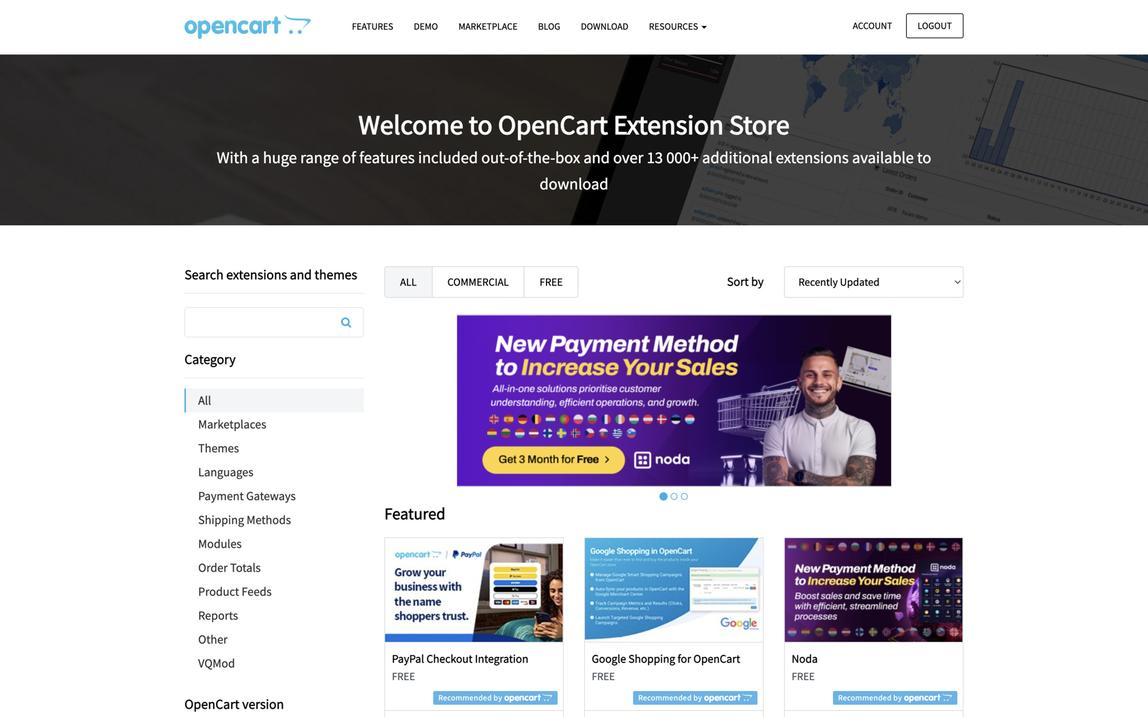 Task type: locate. For each thing, give the bounding box(es) containing it.
with
[[217, 147, 248, 168]]

feeds
[[242, 585, 272, 600]]

blog link
[[528, 14, 571, 38]]

0 horizontal spatial all link
[[186, 389, 364, 413]]

account link
[[842, 13, 904, 38]]

node image
[[457, 315, 892, 487]]

2 horizontal spatial free
[[792, 670, 815, 684]]

google shopping for opencart free
[[592, 652, 741, 684]]

free down paypal on the bottom left of page
[[392, 670, 415, 684]]

1 vertical spatial opencart
[[694, 652, 741, 666]]

1 horizontal spatial all
[[400, 276, 417, 289]]

free
[[540, 276, 563, 289]]

free inside "google shopping for opencart free"
[[592, 670, 615, 684]]

marketplace
[[459, 20, 518, 32]]

3 free from the left
[[792, 670, 815, 684]]

download
[[581, 20, 629, 32]]

for
[[678, 652, 692, 666]]

1 horizontal spatial extensions
[[776, 147, 849, 168]]

0 horizontal spatial extensions
[[226, 266, 287, 283]]

account
[[853, 19, 893, 32]]

000+
[[667, 147, 699, 168]]

0 horizontal spatial opencart
[[185, 696, 240, 713]]

version
[[242, 696, 284, 713]]

0 vertical spatial extensions
[[776, 147, 849, 168]]

demo link
[[404, 14, 448, 38]]

payment
[[198, 489, 244, 504]]

opencart down vqmod
[[185, 696, 240, 713]]

1 horizontal spatial opencart
[[498, 107, 608, 142]]

themes link
[[185, 437, 364, 461]]

shipping methods
[[198, 513, 291, 528]]

1 vertical spatial all link
[[186, 389, 364, 413]]

all link for commercial
[[385, 267, 433, 298]]

search image
[[341, 317, 351, 328]]

sort by
[[727, 274, 764, 290]]

by
[[752, 274, 764, 290]]

noda
[[792, 652, 818, 666]]

google shopping for opencart link
[[592, 652, 741, 666]]

1 vertical spatial all
[[198, 393, 211, 409]]

other
[[198, 632, 228, 648]]

and inside welcome to opencart extension store with a huge range of features included out-of-the-box and over 13 000+ additional extensions available to download
[[584, 147, 610, 168]]

free inside noda free
[[792, 670, 815, 684]]

themes
[[315, 266, 357, 283]]

order totals link
[[185, 557, 364, 580]]

totals
[[230, 561, 261, 576]]

extensions right search at the left top of the page
[[226, 266, 287, 283]]

sort
[[727, 274, 749, 290]]

0 vertical spatial all
[[400, 276, 417, 289]]

paypal
[[392, 652, 424, 666]]

reports link
[[185, 604, 364, 628]]

0 vertical spatial to
[[469, 107, 493, 142]]

to
[[469, 107, 493, 142], [918, 147, 932, 168]]

and
[[584, 147, 610, 168], [290, 266, 312, 283]]

all for commercial
[[400, 276, 417, 289]]

free down google
[[592, 670, 615, 684]]

over
[[613, 147, 644, 168]]

modules link
[[185, 533, 364, 557]]

to up out-
[[469, 107, 493, 142]]

extension
[[614, 107, 724, 142]]

0 vertical spatial and
[[584, 147, 610, 168]]

vqmod
[[198, 656, 235, 672]]

all link
[[385, 267, 433, 298], [186, 389, 364, 413]]

store
[[730, 107, 790, 142]]

paypal checkout integration image
[[385, 539, 563, 643]]

1 horizontal spatial and
[[584, 147, 610, 168]]

1 horizontal spatial to
[[918, 147, 932, 168]]

opencart inside "google shopping for opencart free"
[[694, 652, 741, 666]]

free inside paypal checkout integration free
[[392, 670, 415, 684]]

commercial link
[[432, 267, 525, 298]]

2 free from the left
[[592, 670, 615, 684]]

welcome to opencart extension store with a huge range of features included out-of-the-box and over 13 000+ additional extensions available to download
[[217, 107, 932, 194]]

2 horizontal spatial opencart
[[694, 652, 741, 666]]

1 vertical spatial to
[[918, 147, 932, 168]]

1 horizontal spatial free
[[592, 670, 615, 684]]

None text field
[[185, 308, 363, 337]]

1 vertical spatial and
[[290, 266, 312, 283]]

range
[[300, 147, 339, 168]]

opencart inside welcome to opencart extension store with a huge range of features included out-of-the-box and over 13 000+ additional extensions available to download
[[498, 107, 608, 142]]

extensions
[[776, 147, 849, 168], [226, 266, 287, 283]]

shipping
[[198, 513, 244, 528]]

and left themes
[[290, 266, 312, 283]]

1 horizontal spatial all link
[[385, 267, 433, 298]]

out-
[[481, 147, 510, 168]]

opencart
[[498, 107, 608, 142], [694, 652, 741, 666], [185, 696, 240, 713]]

free down the noda
[[792, 670, 815, 684]]

payment gateways link
[[185, 485, 364, 509]]

huge
[[263, 147, 297, 168]]

download link
[[571, 14, 639, 38]]

all for marketplaces
[[198, 393, 211, 409]]

free
[[392, 670, 415, 684], [592, 670, 615, 684], [792, 670, 815, 684]]

1 free from the left
[[392, 670, 415, 684]]

extensions down "store"
[[776, 147, 849, 168]]

category
[[185, 351, 236, 368]]

opencart right 'for'
[[694, 652, 741, 666]]

0 vertical spatial all link
[[385, 267, 433, 298]]

marketplace link
[[448, 14, 528, 38]]

resources
[[649, 20, 700, 32]]

shipping methods link
[[185, 509, 364, 533]]

0 horizontal spatial free
[[392, 670, 415, 684]]

to right available
[[918, 147, 932, 168]]

paypal checkout integration link
[[392, 652, 529, 666]]

1 vertical spatial extensions
[[226, 266, 287, 283]]

and right box
[[584, 147, 610, 168]]

marketplaces link
[[185, 413, 364, 437]]

welcome
[[359, 107, 464, 142]]

all
[[400, 276, 417, 289], [198, 393, 211, 409]]

themes
[[198, 441, 239, 456]]

opencart up the-
[[498, 107, 608, 142]]

order
[[198, 561, 228, 576]]

0 vertical spatial opencart
[[498, 107, 608, 142]]

0 horizontal spatial all
[[198, 393, 211, 409]]

integration
[[475, 652, 529, 666]]



Task type: describe. For each thing, give the bounding box(es) containing it.
all link for marketplaces
[[186, 389, 364, 413]]

languages
[[198, 465, 254, 480]]

included
[[418, 147, 478, 168]]

google
[[592, 652, 626, 666]]

languages link
[[185, 461, 364, 485]]

resources link
[[639, 14, 717, 38]]

opencart version
[[185, 696, 284, 713]]

order totals
[[198, 561, 261, 576]]

paypal checkout integration free
[[392, 652, 529, 684]]

extensions inside welcome to opencart extension store with a huge range of features included out-of-the-box and over 13 000+ additional extensions available to download
[[776, 147, 849, 168]]

free link
[[524, 267, 579, 298]]

product feeds
[[198, 585, 272, 600]]

noda link
[[792, 652, 818, 666]]

product feeds link
[[185, 580, 364, 604]]

google shopping for opencart image
[[585, 539, 763, 643]]

commercial
[[448, 276, 509, 289]]

download
[[540, 174, 609, 194]]

opencart extensions image
[[185, 14, 311, 39]]

features link
[[342, 14, 404, 38]]

featured
[[385, 504, 446, 524]]

noda free
[[792, 652, 818, 684]]

gateways
[[246, 489, 296, 504]]

of
[[342, 147, 356, 168]]

marketplaces
[[198, 417, 266, 432]]

search extensions and themes
[[185, 266, 357, 283]]

available
[[853, 147, 914, 168]]

of-
[[510, 147, 528, 168]]

blog
[[538, 20, 561, 32]]

the-
[[528, 147, 556, 168]]

13
[[647, 147, 663, 168]]

0 horizontal spatial to
[[469, 107, 493, 142]]

product
[[198, 585, 239, 600]]

demo
[[414, 20, 438, 32]]

search
[[185, 266, 224, 283]]

reports
[[198, 608, 238, 624]]

noda image
[[785, 539, 963, 643]]

0 horizontal spatial and
[[290, 266, 312, 283]]

methods
[[247, 513, 291, 528]]

vqmod link
[[185, 652, 364, 676]]

additional
[[702, 147, 773, 168]]

checkout
[[427, 652, 473, 666]]

logout
[[918, 19, 952, 32]]

2 vertical spatial opencart
[[185, 696, 240, 713]]

other link
[[185, 628, 364, 652]]

a
[[252, 147, 260, 168]]

features
[[359, 147, 415, 168]]

shopping
[[629, 652, 676, 666]]

features
[[352, 20, 393, 32]]

box
[[556, 147, 581, 168]]

payment gateways
[[198, 489, 296, 504]]

modules
[[198, 537, 242, 552]]

logout link
[[906, 13, 964, 38]]



